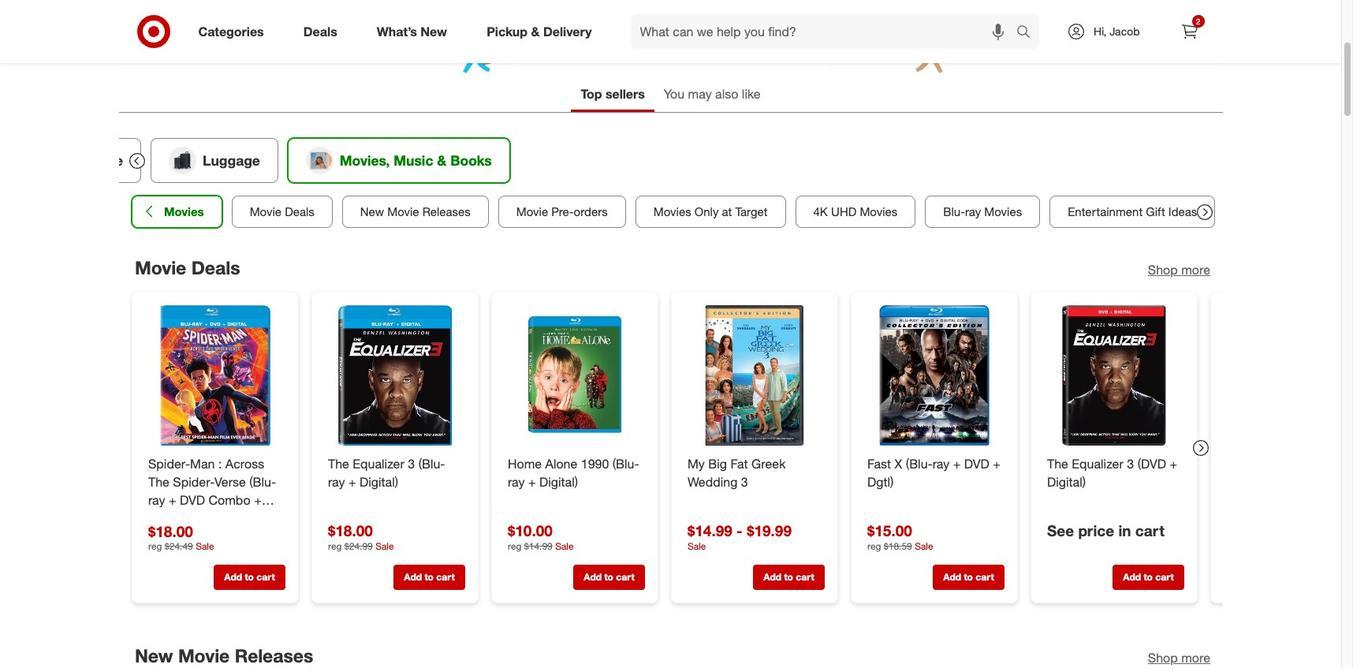 Task type: vqa. For each thing, say whether or not it's contained in the screenshot.
Wonderful
no



Task type: describe. For each thing, give the bounding box(es) containing it.
spider-man : across the spider-verse (blu- ray + dvd combo + digital) link
[[148, 455, 282, 526]]

sale inside spider-man : across the spider-verse (blu- ray + dvd combo + digital) $18.00 reg $24.49 sale
[[195, 540, 214, 552]]

$19.99
[[747, 521, 792, 539]]

ray inside spider-man : across the spider-verse (blu- ray + dvd combo + digital) $18.00 reg $24.49 sale
[[148, 492, 165, 507]]

blu-ray movies button
[[925, 196, 1040, 228]]

add to cart for $18.00
[[404, 571, 455, 583]]

(blu- inside home alone 1990 (blu- ray + digital)
[[612, 456, 639, 471]]

price
[[1078, 521, 1114, 539]]

add for $14.99
[[764, 571, 781, 583]]

sale for $15.00
[[915, 540, 933, 552]]

4k uhd movies
[[813, 204, 898, 219]]

blu-ray movies
[[943, 204, 1022, 219]]

$14.99 inside $10.00 reg $14.99 sale
[[524, 540, 552, 552]]

music
[[394, 152, 433, 169]]

search
[[1010, 25, 1048, 41]]

dvd inside the fast x (blu-ray + dvd + dgtl)
[[964, 456, 990, 471]]

$10.00
[[508, 521, 553, 539]]

new inside 'button'
[[360, 204, 384, 219]]

more for movie deals
[[1182, 262, 1211, 278]]

movies inside the blu-ray movies button
[[984, 204, 1022, 219]]

0 vertical spatial deals
[[304, 23, 337, 39]]

to for $15.00
[[964, 571, 973, 583]]

add to cart button for $14.99
[[753, 565, 825, 590]]

1 to from the left
[[244, 571, 254, 583]]

home for home
[[84, 152, 123, 169]]

man
[[190, 456, 215, 471]]

add to cart for $14.99
[[764, 571, 814, 583]]

new movie releases inside 'button'
[[360, 204, 470, 219]]

entertainment gift ideas
[[1068, 204, 1197, 219]]

movies only at target button
[[635, 196, 786, 228]]

my big fat greek wedding 3
[[688, 456, 786, 489]]

the equalizer 3 (blu- ray + digital)
[[328, 456, 445, 489]]

digital) inside spider-man : across the spider-verse (blu- ray + dvd combo + digital) $18.00 reg $24.49 sale
[[148, 510, 187, 526]]

$10.00 reg $14.99 sale
[[508, 521, 574, 552]]

home alone 1990 (blu- ray + digital)
[[508, 456, 639, 489]]

at
[[722, 204, 732, 219]]

hi,
[[1094, 24, 1107, 38]]

the for the equalizer 3 (dvd + digital)
[[1047, 456, 1068, 471]]

home alone 1990 (blu- ray + digital) link
[[508, 455, 642, 491]]

the equalizer 3 (dvd + digital)
[[1047, 456, 1177, 489]]

4k uhd movies button
[[795, 196, 916, 228]]

3 for (blu-
[[408, 456, 415, 471]]

cart for fast x (blu-ray + dvd + dgtl)
[[976, 571, 994, 583]]

movies only at target
[[654, 204, 768, 219]]

to for $10.00
[[604, 571, 613, 583]]

alone
[[545, 456, 577, 471]]

cart for the equalizer 3 (dvd + digital)
[[1156, 571, 1174, 583]]

target
[[735, 204, 768, 219]]

the inside spider-man : across the spider-verse (blu- ray + dvd combo + digital) $18.00 reg $24.49 sale
[[148, 474, 169, 489]]

categories link
[[185, 14, 284, 49]]

ideas
[[1169, 204, 1197, 219]]

dgtl)
[[867, 474, 894, 489]]

the for the equalizer 3 (blu- ray + digital)
[[328, 456, 349, 471]]

categories
[[198, 23, 264, 39]]

sale for $10.00
[[555, 540, 574, 552]]

$18.00 inside spider-man : across the spider-verse (blu- ray + dvd combo + digital) $18.00 reg $24.49 sale
[[148, 522, 193, 540]]

spider-man : across the spider-verse (blu- ray + dvd combo + digital) $18.00 reg $24.49 sale
[[148, 456, 276, 552]]

movies, music & books
[[340, 152, 492, 169]]

3 for (dvd
[[1127, 456, 1134, 471]]

+ inside home alone 1990 (blu- ray + digital)
[[528, 474, 536, 489]]

$14.99 - $19.99 sale
[[688, 521, 792, 552]]

books
[[450, 152, 492, 169]]

$18.59
[[884, 540, 912, 552]]

equalizer for +
[[352, 456, 404, 471]]

big
[[708, 456, 727, 471]]

1990
[[581, 456, 609, 471]]

$15.00 reg $18.59 sale
[[867, 521, 933, 552]]

add to cart for $10.00
[[584, 571, 634, 583]]

& inside button
[[437, 152, 446, 169]]

movies inside '4k uhd movies' button
[[860, 204, 898, 219]]

shop more for new movie releases
[[1148, 650, 1211, 666]]

1 add to cart from the left
[[224, 571, 275, 583]]

top
[[581, 86, 602, 102]]

digital) inside the equalizer 3 (blu- ray + digital)
[[359, 474, 398, 489]]

6 add to cart button from the left
[[1113, 565, 1185, 590]]

$18.00 inside "$18.00 reg $24.99 sale"
[[328, 521, 373, 539]]

shop more for movie deals
[[1148, 262, 1211, 278]]

0 vertical spatial spider-
[[148, 456, 190, 471]]

$18.00 reg $24.99 sale
[[328, 521, 394, 552]]

0 horizontal spatial new movie releases
[[135, 644, 313, 667]]

entertainment gift ideas button
[[1050, 196, 1216, 228]]

what's new link
[[363, 14, 467, 49]]

6 add to cart from the left
[[1123, 571, 1174, 583]]

home button
[[32, 138, 141, 183]]

1 horizontal spatial &
[[531, 23, 540, 39]]

home for home alone 1990 (blu- ray + digital)
[[508, 456, 542, 471]]

sellers
[[606, 86, 645, 102]]

1 vertical spatial spider-
[[173, 474, 214, 489]]

reg for $18.00
[[328, 540, 342, 552]]

:
[[218, 456, 222, 471]]

movie deals inside button
[[249, 204, 314, 219]]

movies, music & books button
[[287, 138, 510, 183]]

the equalizer 3 (blu-ray + digital) image
[[325, 305, 465, 445]]

fast x (blu-ray + dvd + dgtl)
[[867, 456, 1001, 489]]

jacob
[[1110, 24, 1140, 38]]

you may also like
[[664, 86, 761, 102]]

fast x (blu-ray + dvd + dgtl) link
[[867, 455, 1002, 491]]

add to cart button for $10.00
[[573, 565, 645, 590]]

-
[[737, 521, 743, 539]]

(blu- inside the equalizer 3 (blu- ray + digital)
[[418, 456, 445, 471]]

in
[[1119, 521, 1131, 539]]

cart for my big fat greek wedding 3
[[796, 571, 814, 583]]

pre-
[[551, 204, 574, 219]]

1 add to cart button from the left
[[213, 565, 285, 590]]

search button
[[1010, 14, 1048, 52]]

luggage
[[202, 152, 260, 169]]

to for $18.00
[[424, 571, 433, 583]]

6 to from the left
[[1144, 571, 1153, 583]]

What can we help you find? suggestions appear below search field
[[631, 14, 1021, 49]]

also
[[716, 86, 739, 102]]

verse
[[214, 474, 246, 489]]

my big fat greek wedding 3 link
[[688, 455, 822, 491]]

sale for $14.99 - $19.99
[[688, 540, 706, 552]]

blu-
[[943, 204, 965, 219]]

hi, jacob
[[1094, 24, 1140, 38]]

ray inside button
[[965, 204, 981, 219]]

wedding
[[688, 474, 738, 489]]

deals inside button
[[285, 204, 314, 219]]

$14.99 inside $14.99 - $19.99 sale
[[688, 521, 732, 539]]

pickup & delivery link
[[473, 14, 612, 49]]

orders
[[574, 204, 608, 219]]

you
[[664, 86, 685, 102]]

movies,
[[340, 152, 390, 169]]



Task type: locate. For each thing, give the bounding box(es) containing it.
the up see
[[1047, 456, 1068, 471]]

5 to from the left
[[964, 571, 973, 583]]

movie inside 'button'
[[387, 204, 419, 219]]

2 equalizer from the left
[[1072, 456, 1124, 471]]

digital) inside home alone 1990 (blu- ray + digital)
[[539, 474, 578, 489]]

to
[[244, 571, 254, 583], [424, 571, 433, 583], [604, 571, 613, 583], [784, 571, 793, 583], [964, 571, 973, 583], [1144, 571, 1153, 583]]

spider-man : across the spider-verse (blu-ray + dvd combo + digital) image
[[145, 305, 285, 445]]

&
[[531, 23, 540, 39], [437, 152, 446, 169]]

5 add to cart button from the left
[[933, 565, 1005, 590]]

1 vertical spatial home
[[508, 456, 542, 471]]

sale right "$24.99"
[[375, 540, 394, 552]]

0 vertical spatial shop more
[[1148, 262, 1211, 278]]

0 vertical spatial dvd
[[964, 456, 990, 471]]

ray
[[965, 204, 981, 219], [933, 456, 950, 471], [328, 474, 345, 489], [508, 474, 525, 489], [148, 492, 165, 507]]

1 vertical spatial deals
[[285, 204, 314, 219]]

reg inside $15.00 reg $18.59 sale
[[867, 540, 881, 552]]

4 sale from the left
[[915, 540, 933, 552]]

dvd right x
[[964, 456, 990, 471]]

cart
[[1136, 521, 1165, 539], [256, 571, 275, 583], [436, 571, 455, 583], [616, 571, 634, 583], [796, 571, 814, 583], [976, 571, 994, 583], [1156, 571, 1174, 583]]

shop more
[[1148, 262, 1211, 278], [1148, 650, 1211, 666]]

3 to from the left
[[604, 571, 613, 583]]

3 inside my big fat greek wedding 3
[[741, 474, 748, 489]]

cart for home alone 1990 (blu- ray + digital)
[[616, 571, 634, 583]]

0 horizontal spatial $14.99
[[524, 540, 552, 552]]

1 horizontal spatial movie deals
[[249, 204, 314, 219]]

pickup & delivery
[[487, 23, 592, 39]]

spider- left :
[[148, 456, 190, 471]]

0 vertical spatial shop
[[1148, 262, 1178, 278]]

0 vertical spatial home
[[84, 152, 123, 169]]

1 horizontal spatial new movie releases
[[360, 204, 470, 219]]

reg down the $10.00
[[508, 540, 521, 552]]

the
[[328, 456, 349, 471], [1047, 456, 1068, 471], [148, 474, 169, 489]]

0 horizontal spatial 3
[[408, 456, 415, 471]]

1 vertical spatial dvd
[[179, 492, 205, 507]]

1 reg from the left
[[328, 540, 342, 552]]

1 shop more from the top
[[1148, 262, 1211, 278]]

1 horizontal spatial 3
[[741, 474, 748, 489]]

may
[[688, 86, 712, 102]]

movie
[[249, 204, 281, 219], [387, 204, 419, 219], [516, 204, 548, 219], [135, 256, 186, 278], [178, 644, 229, 667]]

0 horizontal spatial movie deals
[[135, 256, 240, 278]]

to for $14.99
[[784, 571, 793, 583]]

0 horizontal spatial new
[[135, 644, 173, 667]]

$24.49
[[164, 540, 193, 552]]

new movie releases
[[360, 204, 470, 219], [135, 644, 313, 667]]

1 add from the left
[[224, 571, 242, 583]]

1 horizontal spatial home
[[508, 456, 542, 471]]

deals
[[304, 23, 337, 39], [285, 204, 314, 219], [191, 256, 240, 278]]

4 add from the left
[[764, 571, 781, 583]]

movie deals
[[249, 204, 314, 219], [135, 256, 240, 278]]

3 add from the left
[[584, 571, 602, 583]]

the equalizer 3 (dvd + digital) image
[[1044, 305, 1185, 445]]

0 vertical spatial new movie releases
[[360, 204, 470, 219]]

$18.00 up "$24.99"
[[328, 521, 373, 539]]

1 horizontal spatial dvd
[[964, 456, 990, 471]]

like
[[742, 86, 761, 102]]

sale for $18.00
[[375, 540, 394, 552]]

you may also like link
[[655, 79, 770, 112]]

reg left $24.49
[[148, 540, 162, 552]]

0 horizontal spatial the
[[148, 474, 169, 489]]

(blu- inside spider-man : across the spider-verse (blu- ray + dvd combo + digital) $18.00 reg $24.49 sale
[[249, 474, 276, 489]]

+
[[953, 456, 961, 471], [993, 456, 1001, 471], [1170, 456, 1177, 471], [348, 474, 356, 489], [528, 474, 536, 489], [168, 492, 176, 507], [254, 492, 261, 507]]

$14.99 left -
[[688, 521, 732, 539]]

my
[[688, 456, 705, 471]]

2 shop more button from the top
[[1148, 649, 1211, 667]]

movies inside movies only at target button
[[654, 204, 691, 219]]

dvd left combo
[[179, 492, 205, 507]]

5 add to cart from the left
[[943, 571, 994, 583]]

3 inside the equalizer 3 (blu- ray + digital)
[[408, 456, 415, 471]]

2
[[1197, 17, 1201, 26]]

2 sale from the left
[[555, 540, 574, 552]]

entertainment
[[1068, 204, 1143, 219]]

digital) up "$18.00 reg $24.99 sale"
[[359, 474, 398, 489]]

2 vertical spatial deals
[[191, 256, 240, 278]]

fast
[[867, 456, 891, 471]]

2 horizontal spatial new
[[421, 23, 447, 39]]

sale inside "$18.00 reg $24.99 sale"
[[375, 540, 394, 552]]

0 vertical spatial movie deals
[[249, 204, 314, 219]]

the inside the equalizer 3 (dvd + digital)
[[1047, 456, 1068, 471]]

what's new
[[377, 23, 447, 39]]

sale down wedding
[[688, 540, 706, 552]]

0 vertical spatial $14.99
[[688, 521, 732, 539]]

3 sale from the left
[[688, 540, 706, 552]]

add for $15.00
[[943, 571, 961, 583]]

fat
[[731, 456, 748, 471]]

deals link
[[290, 14, 357, 49]]

reg down the $15.00
[[867, 540, 881, 552]]

1 vertical spatial releases
[[234, 644, 313, 667]]

1 vertical spatial movie deals
[[135, 256, 240, 278]]

movies down luggage button
[[164, 204, 204, 219]]

movies right blu-
[[984, 204, 1022, 219]]

combo
[[208, 492, 250, 507]]

see price in cart
[[1047, 521, 1165, 539]]

4 movies from the left
[[984, 204, 1022, 219]]

add for $18.00
[[404, 571, 422, 583]]

+ inside the equalizer 3 (blu- ray + digital)
[[348, 474, 356, 489]]

digital) down alone
[[539, 474, 578, 489]]

2 shop from the top
[[1148, 650, 1178, 666]]

home alone 1990 (blu-ray + digital) image
[[505, 305, 645, 445]]

movie deals down movies button
[[135, 256, 240, 278]]

2 add to cart button from the left
[[393, 565, 465, 590]]

reg left "$24.99"
[[328, 540, 342, 552]]

1 vertical spatial shop
[[1148, 650, 1178, 666]]

sale inside $10.00 reg $14.99 sale
[[555, 540, 574, 552]]

spider-
[[148, 456, 190, 471], [173, 474, 214, 489]]

1 vertical spatial shop more
[[1148, 650, 1211, 666]]

the equalizer 3 (dvd + digital) link
[[1047, 455, 1181, 491]]

0 vertical spatial &
[[531, 23, 540, 39]]

1 horizontal spatial equalizer
[[1072, 456, 1124, 471]]

equalizer left '(dvd'
[[1072, 456, 1124, 471]]

dvd inside spider-man : across the spider-verse (blu- ray + dvd combo + digital) $18.00 reg $24.49 sale
[[179, 492, 205, 507]]

(dvd
[[1138, 456, 1166, 471]]

add to cart button for $18.00
[[393, 565, 465, 590]]

ray inside home alone 1990 (blu- ray + digital)
[[508, 474, 525, 489]]

equalizer
[[352, 456, 404, 471], [1072, 456, 1124, 471]]

1 shop more button from the top
[[1148, 261, 1211, 279]]

1 horizontal spatial the
[[328, 456, 349, 471]]

new movie releases button
[[342, 196, 489, 228]]

movies inside movies button
[[164, 204, 204, 219]]

sale right $18.59
[[915, 540, 933, 552]]

shop more button for new movie releases
[[1148, 649, 1211, 667]]

only
[[695, 204, 719, 219]]

add for $10.00
[[584, 571, 602, 583]]

the equalizer 3 (blu- ray + digital) link
[[328, 455, 462, 491]]

$18.00 up $24.49
[[148, 522, 193, 540]]

2 reg from the left
[[508, 540, 521, 552]]

movies button
[[131, 196, 222, 228]]

shop for movie deals
[[1148, 262, 1178, 278]]

movie pre-orders
[[516, 204, 608, 219]]

sale
[[375, 540, 394, 552], [555, 540, 574, 552], [688, 540, 706, 552], [915, 540, 933, 552], [195, 540, 214, 552]]

2 vertical spatial new
[[135, 644, 173, 667]]

top sellers
[[581, 86, 645, 102]]

0 vertical spatial more
[[1182, 262, 1211, 278]]

3 inside the equalizer 3 (dvd + digital)
[[1127, 456, 1134, 471]]

cart for the equalizer 3 (blu- ray + digital)
[[436, 571, 455, 583]]

3 add to cart from the left
[[584, 571, 634, 583]]

3 reg from the left
[[867, 540, 881, 552]]

1 vertical spatial more
[[1182, 650, 1211, 666]]

2 movies from the left
[[654, 204, 691, 219]]

home inside home alone 1990 (blu- ray + digital)
[[508, 456, 542, 471]]

home inside home button
[[84, 152, 123, 169]]

luggage button
[[150, 138, 278, 183]]

digital) up $24.49
[[148, 510, 187, 526]]

sale inside $15.00 reg $18.59 sale
[[915, 540, 933, 552]]

movie deals button
[[231, 196, 332, 228]]

1 movies from the left
[[164, 204, 204, 219]]

0 horizontal spatial home
[[84, 152, 123, 169]]

across
[[225, 456, 264, 471]]

sale down home alone 1990 (blu- ray + digital) link on the left
[[555, 540, 574, 552]]

ray inside the equalizer 3 (blu- ray + digital)
[[328, 474, 345, 489]]

equalizer inside the equalizer 3 (dvd + digital)
[[1072, 456, 1124, 471]]

my big fat greek wedding 3 image
[[684, 305, 825, 445], [684, 305, 825, 445]]

2 horizontal spatial 3
[[1127, 456, 1134, 471]]

spider- down man
[[173, 474, 214, 489]]

(blu- inside the fast x (blu-ray + dvd + dgtl)
[[906, 456, 933, 471]]

0 horizontal spatial releases
[[234, 644, 313, 667]]

equalizer for digital)
[[1072, 456, 1124, 471]]

more for new movie releases
[[1182, 650, 1211, 666]]

1 vertical spatial new movie releases
[[135, 644, 313, 667]]

2 more from the top
[[1182, 650, 1211, 666]]

0 horizontal spatial equalizer
[[352, 456, 404, 471]]

5 add from the left
[[943, 571, 961, 583]]

shop more button for movie deals
[[1148, 261, 1211, 279]]

see
[[1047, 521, 1074, 539]]

1 shop from the top
[[1148, 262, 1178, 278]]

digital)
[[359, 474, 398, 489], [539, 474, 578, 489], [1047, 474, 1086, 489], [148, 510, 187, 526]]

shop for new movie releases
[[1148, 650, 1178, 666]]

digital) up see
[[1047, 474, 1086, 489]]

top sellers link
[[572, 79, 655, 112]]

1 horizontal spatial new
[[360, 204, 384, 219]]

movies left only
[[654, 204, 691, 219]]

movie deals down luggage
[[249, 204, 314, 219]]

equalizer inside the equalizer 3 (blu- ray + digital)
[[352, 456, 404, 471]]

0 vertical spatial releases
[[422, 204, 470, 219]]

new
[[421, 23, 447, 39], [360, 204, 384, 219], [135, 644, 173, 667]]

$14.99 down the $10.00
[[524, 540, 552, 552]]

0 vertical spatial shop more button
[[1148, 261, 1211, 279]]

movies right uhd
[[860, 204, 898, 219]]

the up "$18.00 reg $24.99 sale"
[[328, 456, 349, 471]]

what's
[[377, 23, 417, 39]]

1 equalizer from the left
[[352, 456, 404, 471]]

5 sale from the left
[[195, 540, 214, 552]]

equalizer up "$18.00 reg $24.99 sale"
[[352, 456, 404, 471]]

greek
[[751, 456, 786, 471]]

$15.00
[[867, 521, 912, 539]]

1 vertical spatial &
[[437, 152, 446, 169]]

& right music
[[437, 152, 446, 169]]

reg for $10.00
[[508, 540, 521, 552]]

add to cart for $15.00
[[943, 571, 994, 583]]

ray inside the fast x (blu-ray + dvd + dgtl)
[[933, 456, 950, 471]]

1 horizontal spatial $18.00
[[328, 521, 373, 539]]

0 horizontal spatial dvd
[[179, 492, 205, 507]]

2 add to cart from the left
[[404, 571, 455, 583]]

2 to from the left
[[424, 571, 433, 583]]

2 shop more from the top
[[1148, 650, 1211, 666]]

1 sale from the left
[[375, 540, 394, 552]]

4 add to cart from the left
[[764, 571, 814, 583]]

$14.99
[[688, 521, 732, 539], [524, 540, 552, 552]]

1 horizontal spatial $14.99
[[688, 521, 732, 539]]

gift
[[1146, 204, 1165, 219]]

1 horizontal spatial releases
[[422, 204, 470, 219]]

2 add from the left
[[404, 571, 422, 583]]

releases
[[422, 204, 470, 219], [234, 644, 313, 667]]

4k
[[813, 204, 828, 219]]

uhd
[[831, 204, 857, 219]]

3 movies from the left
[[860, 204, 898, 219]]

0 horizontal spatial &
[[437, 152, 446, 169]]

1 more from the top
[[1182, 262, 1211, 278]]

x
[[895, 456, 902, 471]]

1 vertical spatial $14.99
[[524, 540, 552, 552]]

2 horizontal spatial the
[[1047, 456, 1068, 471]]

0 vertical spatial new
[[421, 23, 447, 39]]

& right pickup
[[531, 23, 540, 39]]

6 add from the left
[[1123, 571, 1141, 583]]

the up $24.49
[[148, 474, 169, 489]]

add
[[224, 571, 242, 583], [404, 571, 422, 583], [584, 571, 602, 583], [764, 571, 781, 583], [943, 571, 961, 583], [1123, 571, 1141, 583]]

more
[[1182, 262, 1211, 278], [1182, 650, 1211, 666]]

reg inside "$18.00 reg $24.99 sale"
[[328, 540, 342, 552]]

sale inside $14.99 - $19.99 sale
[[688, 540, 706, 552]]

digital) inside the equalizer 3 (dvd + digital)
[[1047, 474, 1086, 489]]

1 vertical spatial shop more button
[[1148, 649, 1211, 667]]

+ inside the equalizer 3 (dvd + digital)
[[1170, 456, 1177, 471]]

add to cart button
[[213, 565, 285, 590], [393, 565, 465, 590], [573, 565, 645, 590], [753, 565, 825, 590], [933, 565, 1005, 590], [1113, 565, 1185, 590]]

reg for $15.00
[[867, 540, 881, 552]]

add to cart button for $15.00
[[933, 565, 1005, 590]]

home
[[84, 152, 123, 169], [508, 456, 542, 471]]

fast x (blu-ray + dvd + dgtl) image
[[864, 305, 1005, 445], [864, 305, 1005, 445]]

delivery
[[543, 23, 592, 39]]

the inside the equalizer 3 (blu- ray + digital)
[[328, 456, 349, 471]]

reg inside spider-man : across the spider-verse (blu- ray + dvd combo + digital) $18.00 reg $24.49 sale
[[148, 540, 162, 552]]

0 horizontal spatial $18.00
[[148, 522, 193, 540]]

2 link
[[1173, 14, 1207, 49]]

movie pre-orders button
[[498, 196, 626, 228]]

4 reg from the left
[[148, 540, 162, 552]]

4 add to cart button from the left
[[753, 565, 825, 590]]

4 to from the left
[[784, 571, 793, 583]]

releases inside new movie releases 'button'
[[422, 204, 470, 219]]

1 vertical spatial new
[[360, 204, 384, 219]]

shop
[[1148, 262, 1178, 278], [1148, 650, 1178, 666]]

sale right $24.49
[[195, 540, 214, 552]]

pickup
[[487, 23, 528, 39]]

3
[[408, 456, 415, 471], [1127, 456, 1134, 471], [741, 474, 748, 489]]

3 add to cart button from the left
[[573, 565, 645, 590]]

reg inside $10.00 reg $14.99 sale
[[508, 540, 521, 552]]



